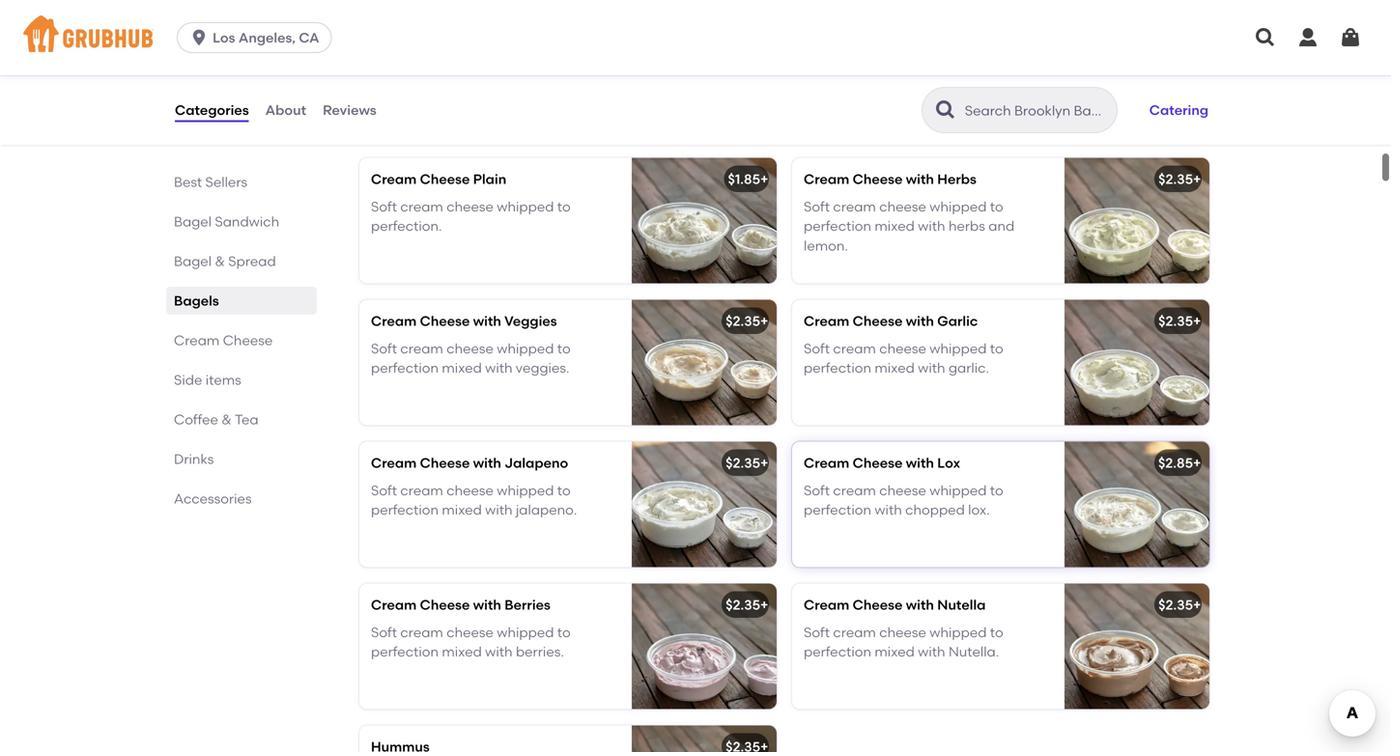 Task type: describe. For each thing, give the bounding box(es) containing it.
nutella.
[[949, 644, 999, 661]]

soft cream cheese whipped to perfection mixed with garlic.
[[804, 341, 1004, 377]]

whipped for cream cheese with berries
[[497, 625, 554, 641]]

soft cream cheese whipped to perfection.
[[371, 198, 571, 235]]

nutella
[[937, 597, 986, 614]]

cheese up plain
[[430, 113, 506, 137]]

perfection for soft cream cheese whipped to perfection mixed with berries.
[[371, 644, 439, 661]]

cheese left plain
[[420, 171, 470, 188]]

soft for soft cream cheese whipped to perfection mixed with veggies.
[[371, 341, 397, 357]]

side items
[[174, 372, 241, 388]]

mixed for garlic.
[[875, 360, 915, 377]]

+ for soft cream cheese whipped to perfection mixed with garlic.
[[1193, 313, 1201, 330]]

cream cheese with lox image
[[1065, 442, 1210, 568]]

los angeles, ca
[[213, 29, 319, 46]]

search icon image
[[934, 99, 957, 122]]

cheese for berries
[[420, 597, 470, 614]]

soft for soft cream cheese whipped to perfection with chopped lox.
[[804, 483, 830, 499]]

$2.35 for soft cream cheese whipped to perfection mixed with jalapeno.
[[726, 455, 760, 472]]

cream for soft cream cheese whipped to perfection mixed with garlic.
[[833, 341, 876, 357]]

$2.35 for soft cream cheese whipped to perfection mixed with berries.
[[726, 597, 760, 614]]

cream for soft cream cheese whipped to perfection.
[[400, 198, 443, 215]]

mixed for veggies.
[[442, 360, 482, 377]]

cream cheese with garlic image
[[1065, 300, 1210, 426]]

soft cream cheese whipped to perfection mixed with herbs and lemon.
[[804, 198, 1015, 254]]

+ for soft cream cheese whipped to perfection mixed with nutella.
[[1193, 597, 1201, 614]]

and
[[989, 218, 1015, 235]]

cheese for cream cheese with veggies
[[447, 341, 494, 357]]

berries
[[505, 597, 551, 614]]

perfection for soft cream cheese whipped to perfection mixed with garlic.
[[804, 360, 871, 377]]

$2.35 + for soft cream cheese whipped to perfection mixed with veggies.
[[726, 313, 768, 330]]

cheese for nutella
[[853, 597, 903, 614]]

with left berries
[[473, 597, 501, 614]]

sandwich
[[215, 214, 279, 230]]

with up the soft cream cheese whipped to perfection mixed with nutella.
[[906, 597, 934, 614]]

cream cheese with veggies
[[371, 313, 557, 330]]

best sellers
[[174, 174, 247, 190]]

$2.35 for soft cream cheese whipped to perfection mixed with nutella.
[[1159, 597, 1193, 614]]

tea
[[235, 412, 259, 428]]

to for soft cream cheese whipped to perfection mixed with berries.
[[557, 625, 571, 641]]

& for spread
[[215, 253, 225, 270]]

best
[[174, 174, 202, 190]]

cream cheese with berries image
[[632, 584, 777, 710]]

bagel sandwich
[[174, 214, 279, 230]]

cream for veggies
[[371, 313, 417, 330]]

with up soft cream cheese whipped to perfection mixed with jalapeno.
[[473, 455, 501, 472]]

with inside the soft cream cheese whipped to perfection mixed with nutella.
[[918, 644, 945, 661]]

whipped for cream cheese with veggies
[[497, 341, 554, 357]]

with up soft cream cheese whipped to perfection mixed with veggies.
[[473, 313, 501, 330]]

items
[[206, 372, 241, 388]]

lemon.
[[804, 238, 848, 254]]

categories button
[[174, 75, 250, 145]]

cream for lox
[[804, 455, 850, 472]]

svg image
[[1297, 26, 1320, 49]]

$2.85
[[1158, 455, 1193, 472]]

$2.35 + for soft cream cheese whipped to perfection mixed with garlic.
[[1159, 313, 1201, 330]]

cream cheese plain
[[371, 171, 507, 188]]

cheese for jalapeno
[[420, 455, 470, 472]]

soft cream cheese whipped to perfection mixed with nutella.
[[804, 625, 1004, 661]]

cream cheese with jalapeno
[[371, 455, 568, 472]]

whipped for cream cheese with herbs
[[930, 198, 987, 215]]

cream cheese with berries
[[371, 597, 551, 614]]

soft for soft cream cheese whipped to perfection mixed with jalapeno.
[[371, 483, 397, 499]]

cream cheese with jalapeno image
[[632, 442, 777, 568]]

with inside soft cream cheese whipped to perfection mixed with jalapeno.
[[485, 502, 513, 519]]

+ for soft cream cheese whipped to perfection.
[[760, 171, 768, 188]]

cream for garlic
[[804, 313, 850, 330]]

1 horizontal spatial svg image
[[1254, 26, 1277, 49]]

cream cheese with herbs
[[804, 171, 977, 188]]

los
[[213, 29, 235, 46]]

+ for soft cream cheese whipped to perfection mixed with herbs and lemon.
[[1193, 171, 1201, 188]]

$2.35 for soft cream cheese whipped to perfection mixed with garlic.
[[1159, 313, 1193, 330]]

plain
[[473, 171, 507, 188]]

soft for soft cream cheese whipped to perfection mixed with garlic.
[[804, 341, 830, 357]]

mixed for jalapeno.
[[442, 502, 482, 519]]

soft for soft cream cheese whipped to perfection mixed with herbs and lemon.
[[804, 198, 830, 215]]

with inside soft cream cheese whipped to perfection mixed with berries.
[[485, 644, 513, 661]]

cheese for cream cheese with lox
[[879, 483, 926, 499]]

bagel for bagel & spread
[[174, 253, 212, 270]]

$2.35 + for soft cream cheese whipped to perfection mixed with berries.
[[726, 597, 768, 614]]

cheese for lox
[[853, 455, 903, 472]]

jalapeno
[[505, 455, 568, 472]]

mixed for berries.
[[442, 644, 482, 661]]

chopped
[[905, 502, 965, 519]]

coffee
[[174, 412, 218, 428]]

to for soft cream cheese whipped to perfection mixed with veggies.
[[557, 341, 571, 357]]

coffee & tea
[[174, 412, 259, 428]]

whipped for cream cheese with lox
[[930, 483, 987, 499]]

$2.85 +
[[1158, 455, 1201, 472]]

whipped for cream cheese with nutella
[[930, 625, 987, 641]]

cheese for veggies
[[420, 313, 470, 330]]

lox
[[937, 455, 960, 472]]

& for tea
[[222, 412, 232, 428]]

cream for soft cream cheese whipped to perfection mixed with veggies.
[[400, 341, 443, 357]]

cream for soft cream cheese whipped to perfection mixed with jalapeno.
[[400, 483, 443, 499]]

cheese for garlic
[[853, 313, 903, 330]]

$1.85 +
[[728, 171, 768, 188]]

perfection for soft cream cheese whipped to perfection with chopped lox.
[[804, 502, 871, 519]]

cheese for herbs
[[853, 171, 903, 188]]

with inside soft cream cheese whipped to perfection with chopped lox.
[[875, 502, 902, 519]]



Task type: locate. For each thing, give the bounding box(es) containing it.
with left garlic.
[[918, 360, 945, 377]]

cream down cream cheese with garlic at the right top
[[833, 341, 876, 357]]

perfection for soft cream cheese whipped to perfection mixed with nutella.
[[804, 644, 871, 661]]

mixed inside the soft cream cheese whipped to perfection mixed with nutella.
[[875, 644, 915, 661]]

los angeles, ca button
[[177, 22, 340, 53]]

soft down cream cheese with jalapeno
[[371, 483, 397, 499]]

cream down cream cheese with herbs
[[833, 198, 876, 215]]

whipped
[[497, 198, 554, 215], [930, 198, 987, 215], [497, 341, 554, 357], [930, 341, 987, 357], [497, 483, 554, 499], [930, 483, 987, 499], [497, 625, 554, 641], [930, 625, 987, 641]]

perfection down 'cream cheese with berries'
[[371, 644, 439, 661]]

$2.35 + for soft cream cheese whipped to perfection mixed with nutella.
[[1159, 597, 1201, 614]]

reviews
[[323, 102, 377, 118]]

cheese up soft cream cheese whipped to perfection mixed with garlic.
[[853, 313, 903, 330]]

berries.
[[516, 644, 564, 661]]

jalapeno.
[[516, 502, 577, 519]]

cheese up the soft cream cheese whipped to perfection mixed with nutella.
[[853, 597, 903, 614]]

mixed down cream cheese with garlic at the right top
[[875, 360, 915, 377]]

0 vertical spatial bagel
[[174, 214, 212, 230]]

angeles,
[[239, 29, 296, 46]]

cream down cream cheese with nutella
[[833, 625, 876, 641]]

whipped for cream cheese plain
[[497, 198, 554, 215]]

to inside the soft cream cheese whipped to perfection mixed with nutella.
[[990, 625, 1004, 641]]

bagel
[[174, 214, 212, 230], [174, 253, 212, 270]]

cream for soft cream cheese whipped to perfection mixed with berries.
[[400, 625, 443, 641]]

perfection inside soft cream cheese whipped to perfection mixed with garlic.
[[804, 360, 871, 377]]

to for soft cream cheese whipped to perfection mixed with jalapeno.
[[557, 483, 571, 499]]

with inside soft cream cheese whipped to perfection mixed with veggies.
[[485, 360, 513, 377]]

$2.35 + for soft cream cheese whipped to perfection mixed with herbs and lemon.
[[1159, 171, 1201, 188]]

whipped up veggies.
[[497, 341, 554, 357]]

bagel down best
[[174, 214, 212, 230]]

soft inside the soft cream cheese whipped to perfection mixed with nutella.
[[804, 625, 830, 641]]

with
[[906, 171, 934, 188], [918, 218, 945, 235], [473, 313, 501, 330], [906, 313, 934, 330], [485, 360, 513, 377], [918, 360, 945, 377], [473, 455, 501, 472], [906, 455, 934, 472], [485, 502, 513, 519], [875, 502, 902, 519], [473, 597, 501, 614], [906, 597, 934, 614], [485, 644, 513, 661], [918, 644, 945, 661]]

cream cheese up cream cheese plain
[[356, 113, 506, 137]]

cheese inside soft cream cheese whipped to perfection mixed with garlic.
[[879, 341, 926, 357]]

cheese up soft cream cheese whipped to perfection mixed with berries.
[[420, 597, 470, 614]]

cheese for cream cheese with garlic
[[879, 341, 926, 357]]

mixed down cream cheese with herbs
[[875, 218, 915, 235]]

mixed inside soft cream cheese whipped to perfection mixed with garlic.
[[875, 360, 915, 377]]

+
[[760, 171, 768, 188], [1193, 171, 1201, 188], [760, 313, 768, 330], [1193, 313, 1201, 330], [760, 455, 768, 472], [1193, 455, 1201, 472], [760, 597, 768, 614], [1193, 597, 1201, 614]]

veggies
[[504, 313, 557, 330]]

soft down cream cheese with nutella
[[804, 625, 830, 641]]

soft for soft cream cheese whipped to perfection mixed with berries.
[[371, 625, 397, 641]]

to for soft cream cheese whipped to perfection.
[[557, 198, 571, 215]]

with left jalapeno.
[[485, 502, 513, 519]]

with left herbs
[[918, 218, 945, 235]]

cream down bagels
[[174, 332, 220, 349]]

whipped up lox.
[[930, 483, 987, 499]]

soft cream cheese whipped to perfection mixed with jalapeno.
[[371, 483, 577, 519]]

cream up soft cream cheese whipped to perfection with chopped lox.
[[804, 455, 850, 472]]

cream down lemon.
[[804, 313, 850, 330]]

whipped up herbs
[[930, 198, 987, 215]]

to inside soft cream cheese whipped to perfection mixed with herbs and lemon.
[[990, 198, 1004, 215]]

with left nutella.
[[918, 644, 945, 661]]

mixed down cream cheese with nutella
[[875, 644, 915, 661]]

cheese for cream cheese with herbs
[[879, 198, 926, 215]]

cream inside the soft cream cheese whipped to perfection mixed with nutella.
[[833, 625, 876, 641]]

+ for soft cream cheese whipped to perfection mixed with veggies.
[[760, 313, 768, 330]]

accessories
[[174, 491, 252, 507]]

whipped inside soft cream cheese whipped to perfection with chopped lox.
[[930, 483, 987, 499]]

cheese down cream cheese with lox
[[879, 483, 926, 499]]

cheese inside the soft cream cheese whipped to perfection mixed with nutella.
[[879, 625, 926, 641]]

svg image right svg image
[[1339, 26, 1362, 49]]

$2.35
[[1159, 171, 1193, 188], [726, 313, 760, 330], [1159, 313, 1193, 330], [726, 455, 760, 472], [726, 597, 760, 614], [1159, 597, 1193, 614]]

ca
[[299, 29, 319, 46]]

whipped inside soft cream cheese whipped to perfection mixed with berries.
[[497, 625, 554, 641]]

cream
[[356, 113, 425, 137], [371, 171, 417, 188], [804, 171, 850, 188], [371, 313, 417, 330], [804, 313, 850, 330], [174, 332, 220, 349], [371, 455, 417, 472], [804, 455, 850, 472], [371, 597, 417, 614], [804, 597, 850, 614]]

cream for soft cream cheese whipped to perfection mixed with herbs and lemon.
[[833, 198, 876, 215]]

garlic
[[937, 313, 978, 330]]

cream up lemon.
[[804, 171, 850, 188]]

$2.35 + for soft cream cheese whipped to perfection mixed with jalapeno.
[[726, 455, 768, 472]]

cream cheese with veggies image
[[632, 300, 777, 426]]

0 vertical spatial cream cheese
[[356, 113, 506, 137]]

cheese inside soft cream cheese whipped to perfection.
[[447, 198, 494, 215]]

cheese up items
[[223, 332, 273, 349]]

cream down cream cheese with veggies
[[400, 341, 443, 357]]

cheese down cream cheese with herbs
[[879, 198, 926, 215]]

cream inside soft cream cheese whipped to perfection mixed with herbs and lemon.
[[833, 198, 876, 215]]

cream up soft cream cheese whipped to perfection mixed with jalapeno.
[[371, 455, 417, 472]]

perfection inside the soft cream cheese whipped to perfection mixed with nutella.
[[804, 644, 871, 661]]

svg image left los
[[189, 28, 209, 47]]

perfection
[[804, 218, 871, 235], [371, 360, 439, 377], [804, 360, 871, 377], [371, 502, 439, 519], [804, 502, 871, 519], [371, 644, 439, 661], [804, 644, 871, 661]]

cream for nutella
[[804, 597, 850, 614]]

sellers
[[205, 174, 247, 190]]

with left 'garlic'
[[906, 313, 934, 330]]

mixed down 'cream cheese with berries'
[[442, 644, 482, 661]]

cream up perfection.
[[400, 198, 443, 215]]

$2.35 +
[[1159, 171, 1201, 188], [726, 313, 768, 330], [1159, 313, 1201, 330], [726, 455, 768, 472], [726, 597, 768, 614], [1159, 597, 1201, 614]]

main navigation navigation
[[0, 0, 1391, 75]]

soft for soft cream cheese whipped to perfection mixed with nutella.
[[804, 625, 830, 641]]

cream for soft cream cheese whipped to perfection with chopped lox.
[[833, 483, 876, 499]]

perfection inside soft cream cheese whipped to perfection mixed with berries.
[[371, 644, 439, 661]]

cheese down cream cheese with jalapeno
[[447, 483, 494, 499]]

& left "tea"
[[222, 412, 232, 428]]

cheese
[[447, 198, 494, 215], [879, 198, 926, 215], [447, 341, 494, 357], [879, 341, 926, 357], [447, 483, 494, 499], [879, 483, 926, 499], [447, 625, 494, 641], [879, 625, 926, 641]]

lox.
[[968, 502, 990, 519]]

perfection inside soft cream cheese whipped to perfection mixed with herbs and lemon.
[[804, 218, 871, 235]]

whipped inside soft cream cheese whipped to perfection mixed with jalapeno.
[[497, 483, 554, 499]]

about
[[265, 102, 306, 118]]

to inside soft cream cheese whipped to perfection mixed with garlic.
[[990, 341, 1004, 357]]

reviews button
[[322, 75, 378, 145]]

cream cheese up items
[[174, 332, 273, 349]]

cream cheese plain image
[[632, 158, 777, 284]]

herbs
[[949, 218, 985, 235]]

1 vertical spatial bagel
[[174, 253, 212, 270]]

soft down 'cream cheese with berries'
[[371, 625, 397, 641]]

1 vertical spatial &
[[222, 412, 232, 428]]

cream inside soft cream cheese whipped to perfection mixed with berries.
[[400, 625, 443, 641]]

bagel up bagels
[[174, 253, 212, 270]]

cream cheese with nutella
[[804, 597, 986, 614]]

cream for jalapeno
[[371, 455, 417, 472]]

cheese up soft cream cheese whipped to perfection mixed with herbs and lemon.
[[853, 171, 903, 188]]

cream cheese with herbs image
[[1065, 158, 1210, 284]]

svg image inside "los angeles, ca" "button"
[[189, 28, 209, 47]]

cream down 'cream cheese with berries'
[[400, 625, 443, 641]]

2 bagel from the top
[[174, 253, 212, 270]]

whipped inside soft cream cheese whipped to perfection mixed with veggies.
[[497, 341, 554, 357]]

perfection down cream cheese with nutella
[[804, 644, 871, 661]]

cheese up soft cream cheese whipped to perfection mixed with veggies.
[[420, 313, 470, 330]]

perfection for soft cream cheese whipped to perfection mixed with veggies.
[[371, 360, 439, 377]]

side
[[174, 372, 202, 388]]

0 vertical spatial &
[[215, 253, 225, 270]]

soft inside soft cream cheese whipped to perfection.
[[371, 198, 397, 215]]

cheese for cream cheese with nutella
[[879, 625, 926, 641]]

cheese down cream cheese with garlic at the right top
[[879, 341, 926, 357]]

& left the spread
[[215, 253, 225, 270]]

to inside soft cream cheese whipped to perfection mixed with jalapeno.
[[557, 483, 571, 499]]

cream cheese with garlic
[[804, 313, 978, 330]]

0 horizontal spatial cream cheese
[[174, 332, 273, 349]]

soft down cream cheese with veggies
[[371, 341, 397, 357]]

bagels
[[174, 293, 219, 309]]

2 horizontal spatial svg image
[[1339, 26, 1362, 49]]

whipped up jalapeno.
[[497, 483, 554, 499]]

cheese for cream cheese with berries
[[447, 625, 494, 641]]

whipped inside the soft cream cheese whipped to perfection mixed with nutella.
[[930, 625, 987, 641]]

soft down cream cheese with lox
[[804, 483, 830, 499]]

+ for soft cream cheese whipped to perfection mixed with berries.
[[760, 597, 768, 614]]

drinks
[[174, 451, 214, 468]]

soft inside soft cream cheese whipped to perfection mixed with berries.
[[371, 625, 397, 641]]

svg image
[[1254, 26, 1277, 49], [1339, 26, 1362, 49], [189, 28, 209, 47]]

soft cream cheese whipped to perfection mixed with veggies.
[[371, 341, 571, 377]]

soft for soft cream cheese whipped to perfection.
[[371, 198, 397, 215]]

soft inside soft cream cheese whipped to perfection mixed with veggies.
[[371, 341, 397, 357]]

to for soft cream cheese whipped to perfection with chopped lox.
[[990, 483, 1004, 499]]

categories
[[175, 102, 249, 118]]

$2.35 for soft cream cheese whipped to perfection mixed with herbs and lemon.
[[1159, 171, 1193, 188]]

cream cheese
[[356, 113, 506, 137], [174, 332, 273, 349]]

cheese down cream cheese with veggies
[[447, 341, 494, 357]]

about button
[[264, 75, 307, 145]]

cream down cream cheese with lox
[[833, 483, 876, 499]]

catering
[[1150, 102, 1209, 118]]

$2.35 for soft cream cheese whipped to perfection mixed with veggies.
[[726, 313, 760, 330]]

perfection.
[[371, 218, 442, 235]]

to for soft cream cheese whipped to perfection mixed with herbs and lemon.
[[990, 198, 1004, 215]]

whipped up garlic.
[[930, 341, 987, 357]]

cheese down 'cream cheese with berries'
[[447, 625, 494, 641]]

mixed for herbs
[[875, 218, 915, 235]]

perfection down cream cheese with veggies
[[371, 360, 439, 377]]

cream inside soft cream cheese whipped to perfection mixed with jalapeno.
[[400, 483, 443, 499]]

perfection inside soft cream cheese whipped to perfection with chopped lox.
[[804, 502, 871, 519]]

cheese inside soft cream cheese whipped to perfection mixed with berries.
[[447, 625, 494, 641]]

to inside soft cream cheese whipped to perfection mixed with berries.
[[557, 625, 571, 641]]

soft inside soft cream cheese whipped to perfection mixed with garlic.
[[804, 341, 830, 357]]

soft inside soft cream cheese whipped to perfection mixed with jalapeno.
[[371, 483, 397, 499]]

cheese up soft cream cheese whipped to perfection mixed with jalapeno.
[[420, 455, 470, 472]]

perfection for soft cream cheese whipped to perfection mixed with herbs and lemon.
[[804, 218, 871, 235]]

$1.85
[[728, 171, 760, 188]]

mixed down cream cheese with veggies
[[442, 360, 482, 377]]

1 vertical spatial cream cheese
[[174, 332, 273, 349]]

bagel & spread
[[174, 253, 276, 270]]

perfection down cream cheese with garlic at the right top
[[804, 360, 871, 377]]

cheese inside soft cream cheese whipped to perfection mixed with veggies.
[[447, 341, 494, 357]]

1 horizontal spatial cream cheese
[[356, 113, 506, 137]]

soft inside soft cream cheese whipped to perfection with chopped lox.
[[804, 483, 830, 499]]

with left "berries."
[[485, 644, 513, 661]]

whipped for cream cheese with jalapeno
[[497, 483, 554, 499]]

cheese for cream cheese with jalapeno
[[447, 483, 494, 499]]

soft down cream cheese with garlic at the right top
[[804, 341, 830, 357]]

&
[[215, 253, 225, 270], [222, 412, 232, 428]]

soft cream cheese whipped to perfection mixed with berries.
[[371, 625, 571, 661]]

soft inside soft cream cheese whipped to perfection mixed with herbs and lemon.
[[804, 198, 830, 215]]

perfection inside soft cream cheese whipped to perfection mixed with jalapeno.
[[371, 502, 439, 519]]

+ for soft cream cheese whipped to perfection mixed with jalapeno.
[[760, 455, 768, 472]]

mixed inside soft cream cheese whipped to perfection mixed with jalapeno.
[[442, 502, 482, 519]]

bagel for bagel sandwich
[[174, 214, 212, 230]]

mixed inside soft cream cheese whipped to perfection mixed with herbs and lemon.
[[875, 218, 915, 235]]

cheese inside soft cream cheese whipped to perfection with chopped lox.
[[879, 483, 926, 499]]

Search Brooklyn Bagel Bakery search field
[[963, 101, 1111, 120]]

with left herbs in the top of the page
[[906, 171, 934, 188]]

soft
[[371, 198, 397, 215], [804, 198, 830, 215], [371, 341, 397, 357], [804, 341, 830, 357], [371, 483, 397, 499], [804, 483, 830, 499], [371, 625, 397, 641], [804, 625, 830, 641]]

perfection for soft cream cheese whipped to perfection mixed with jalapeno.
[[371, 502, 439, 519]]

cheese down cream cheese with nutella
[[879, 625, 926, 641]]

+ for soft cream cheese whipped to perfection with chopped lox.
[[1193, 455, 1201, 472]]

spread
[[228, 253, 276, 270]]

cream up the soft cream cheese whipped to perfection mixed with nutella.
[[804, 597, 850, 614]]

to inside soft cream cheese whipped to perfection.
[[557, 198, 571, 215]]

to
[[557, 198, 571, 215], [990, 198, 1004, 215], [557, 341, 571, 357], [990, 341, 1004, 357], [557, 483, 571, 499], [990, 483, 1004, 499], [557, 625, 571, 641], [990, 625, 1004, 641]]

cheese inside soft cream cheese whipped to perfection mixed with herbs and lemon.
[[879, 198, 926, 215]]

cream up soft cream cheese whipped to perfection mixed with berries.
[[371, 597, 417, 614]]

cheese inside soft cream cheese whipped to perfection mixed with jalapeno.
[[447, 483, 494, 499]]

cheese
[[430, 113, 506, 137], [420, 171, 470, 188], [853, 171, 903, 188], [420, 313, 470, 330], [853, 313, 903, 330], [223, 332, 273, 349], [420, 455, 470, 472], [853, 455, 903, 472], [420, 597, 470, 614], [853, 597, 903, 614]]

mixed inside soft cream cheese whipped to perfection mixed with veggies.
[[442, 360, 482, 377]]

cream cheese with nutella image
[[1065, 584, 1210, 710]]

cream up perfection.
[[371, 171, 417, 188]]

whipped inside soft cream cheese whipped to perfection mixed with herbs and lemon.
[[930, 198, 987, 215]]

cream for soft cream cheese whipped to perfection mixed with nutella.
[[833, 625, 876, 641]]

cream for herbs
[[804, 171, 850, 188]]

cream up soft cream cheese whipped to perfection mixed with veggies.
[[371, 313, 417, 330]]

cream inside soft cream cheese whipped to perfection mixed with veggies.
[[400, 341, 443, 357]]

with left chopped
[[875, 502, 902, 519]]

garlic.
[[949, 360, 989, 377]]

perfection inside soft cream cheese whipped to perfection mixed with veggies.
[[371, 360, 439, 377]]

to inside soft cream cheese whipped to perfection with chopped lox.
[[990, 483, 1004, 499]]

cream inside soft cream cheese whipped to perfection mixed with garlic.
[[833, 341, 876, 357]]

veggies.
[[516, 360, 570, 377]]

perfection down cream cheese with lox
[[804, 502, 871, 519]]

with left veggies.
[[485, 360, 513, 377]]

whipped for cream cheese with garlic
[[930, 341, 987, 357]]

cream up cream cheese plain
[[356, 113, 425, 137]]

to inside soft cream cheese whipped to perfection mixed with veggies.
[[557, 341, 571, 357]]

mixed for nutella.
[[875, 644, 915, 661]]

whipped down plain
[[497, 198, 554, 215]]

to for soft cream cheese whipped to perfection mixed with garlic.
[[990, 341, 1004, 357]]

cream cheese with lox
[[804, 455, 960, 472]]

with left lox
[[906, 455, 934, 472]]

soft up lemon.
[[804, 198, 830, 215]]

mixed inside soft cream cheese whipped to perfection mixed with berries.
[[442, 644, 482, 661]]

cream for berries
[[371, 597, 417, 614]]

hummus image
[[632, 726, 777, 753]]

with inside soft cream cheese whipped to perfection mixed with garlic.
[[918, 360, 945, 377]]

cheese up soft cream cheese whipped to perfection with chopped lox.
[[853, 455, 903, 472]]

whipped inside soft cream cheese whipped to perfection mixed with garlic.
[[930, 341, 987, 357]]

mixed
[[875, 218, 915, 235], [442, 360, 482, 377], [875, 360, 915, 377], [442, 502, 482, 519], [442, 644, 482, 661], [875, 644, 915, 661]]

perfection down cream cheese with jalapeno
[[371, 502, 439, 519]]

to for soft cream cheese whipped to perfection mixed with nutella.
[[990, 625, 1004, 641]]

soft cream cheese whipped to perfection with chopped lox.
[[804, 483, 1004, 519]]

svg image left svg image
[[1254, 26, 1277, 49]]

1 bagel from the top
[[174, 214, 212, 230]]

mixed down cream cheese with jalapeno
[[442, 502, 482, 519]]

cheese down plain
[[447, 198, 494, 215]]

herbs
[[937, 171, 977, 188]]

with inside soft cream cheese whipped to perfection mixed with herbs and lemon.
[[918, 218, 945, 235]]

whipped up nutella.
[[930, 625, 987, 641]]

whipped up "berries."
[[497, 625, 554, 641]]

catering button
[[1141, 89, 1217, 131]]

0 horizontal spatial svg image
[[189, 28, 209, 47]]

perfection up lemon.
[[804, 218, 871, 235]]

cream inside soft cream cheese whipped to perfection.
[[400, 198, 443, 215]]

whipped inside soft cream cheese whipped to perfection.
[[497, 198, 554, 215]]

cheese for cream cheese plain
[[447, 198, 494, 215]]

cream down cream cheese with jalapeno
[[400, 483, 443, 499]]

cream inside soft cream cheese whipped to perfection with chopped lox.
[[833, 483, 876, 499]]

soft up perfection.
[[371, 198, 397, 215]]

cream
[[400, 198, 443, 215], [833, 198, 876, 215], [400, 341, 443, 357], [833, 341, 876, 357], [400, 483, 443, 499], [833, 483, 876, 499], [400, 625, 443, 641], [833, 625, 876, 641]]



Task type: vqa. For each thing, say whether or not it's contained in the screenshot.
VEGE
no



